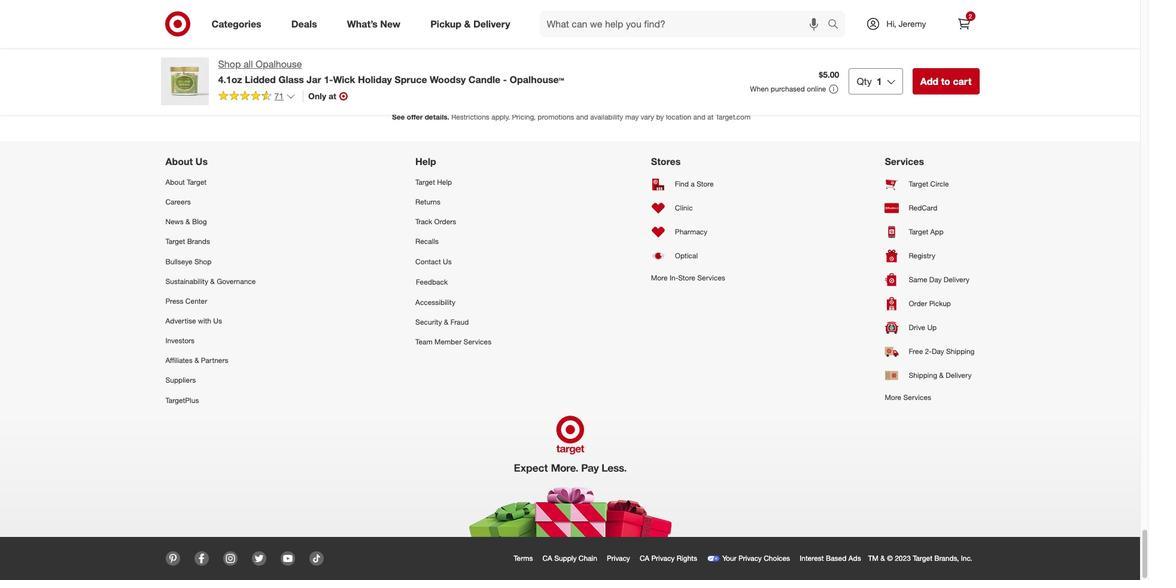 Task type: locate. For each thing, give the bounding box(es) containing it.
ads
[[849, 554, 861, 563]]

delivery up order pickup
[[944, 276, 970, 285]]

None text field
[[548, 43, 678, 69]]

us up the about target link
[[196, 156, 208, 168]]

1 horizontal spatial at
[[708, 112, 714, 121]]

more in-store services
[[651, 274, 726, 283]]

1 ca from the left
[[543, 554, 553, 563]]

registry link
[[885, 244, 975, 268]]

jar
[[307, 74, 321, 86]]

1 horizontal spatial pickup
[[930, 300, 951, 309]]

0 vertical spatial day
[[930, 276, 942, 285]]

suppliers
[[166, 376, 196, 385]]

target app link
[[885, 220, 975, 244]]

0 vertical spatial us
[[196, 156, 208, 168]]

& up 'trends,'
[[464, 18, 471, 30]]

1 vertical spatial more
[[885, 393, 902, 402]]

2
[[969, 13, 973, 20]]

0 horizontal spatial more
[[651, 274, 668, 283]]

returns
[[416, 198, 441, 207]]

target: expect more. pay less. image
[[402, 411, 739, 537]]

what's new link
[[337, 11, 416, 37]]

ca right privacy "link"
[[640, 554, 650, 563]]

day inside 'same day delivery' link
[[930, 276, 942, 285]]

order
[[909, 300, 928, 309]]

2 ca from the left
[[640, 554, 650, 563]]

deals link
[[281, 11, 332, 37]]

at
[[329, 91, 337, 101], [708, 112, 714, 121]]

1 vertical spatial store
[[679, 274, 696, 283]]

brands
[[187, 237, 210, 246]]

2 about from the top
[[166, 178, 185, 187]]

2-
[[925, 348, 932, 357]]

0 vertical spatial shop
[[218, 58, 241, 70]]

target for target help
[[416, 178, 435, 187]]

your privacy choices
[[723, 554, 790, 563]]

us
[[196, 156, 208, 168], [443, 257, 452, 266], [213, 317, 222, 326]]

target left circle
[[909, 180, 929, 189]]

shop down brands
[[195, 257, 212, 266]]

holiday
[[358, 74, 392, 86]]

0 vertical spatial help
[[416, 156, 436, 168]]

0 horizontal spatial pickup
[[431, 18, 462, 30]]

search button
[[823, 11, 852, 40]]

0 vertical spatial delivery
[[474, 18, 510, 30]]

day
[[930, 276, 942, 285], [932, 348, 945, 357]]

ca for ca supply chain
[[543, 554, 553, 563]]

recalls link
[[416, 232, 492, 252]]

affiliates & partners link
[[166, 351, 256, 371]]

lidded
[[245, 74, 276, 86]]

us right with on the left
[[213, 317, 222, 326]]

1 vertical spatial help
[[437, 178, 452, 187]]

about for about us
[[166, 156, 193, 168]]

shop inside the shop all opalhouse 4.1oz lidded glass jar 1-wick holiday spruce woodsy candle - opalhouse™
[[218, 58, 241, 70]]

2 horizontal spatial us
[[443, 257, 452, 266]]

target circle link
[[885, 172, 975, 196]]

* see offer details. restrictions apply. pricing, promotions and availability may vary by location and at target.com
[[390, 111, 751, 121]]

0 vertical spatial about
[[166, 156, 193, 168]]

0 horizontal spatial store
[[679, 274, 696, 283]]

2 vertical spatial us
[[213, 317, 222, 326]]

policy
[[786, 51, 808, 61]]

more.
[[508, 49, 539, 63]]

categories
[[212, 18, 261, 30]]

to
[[942, 75, 951, 87]]

1 horizontal spatial store
[[697, 180, 714, 189]]

& left fraud on the left bottom
[[444, 318, 449, 327]]

partners
[[201, 356, 228, 365]]

0 horizontal spatial shop
[[195, 257, 212, 266]]

1 horizontal spatial shipping
[[947, 348, 975, 357]]

0 horizontal spatial ca
[[543, 554, 553, 563]]

0 vertical spatial pickup
[[431, 18, 462, 30]]

terms
[[514, 554, 533, 563]]

day right free
[[932, 348, 945, 357]]

target up returns
[[416, 178, 435, 187]]

what's
[[347, 18, 378, 30]]

& for sustainability
[[210, 277, 215, 286]]

1 horizontal spatial ca
[[640, 554, 650, 563]]

71
[[275, 91, 284, 101]]

1 horizontal spatial help
[[437, 178, 452, 187]]

advertise
[[166, 317, 196, 326]]

1 horizontal spatial us
[[213, 317, 222, 326]]

optical link
[[651, 244, 726, 268]]

pickup up the get top deals, latest trends, and more.
[[431, 18, 462, 30]]

delivery for shipping & delivery
[[946, 371, 972, 380]]

sustainability
[[166, 277, 208, 286]]

sign up button
[[687, 43, 747, 69]]

store down the optical link on the right top of page
[[679, 274, 696, 283]]

add to cart button
[[913, 68, 980, 95]]

news
[[166, 218, 184, 226]]

1 horizontal spatial and
[[576, 112, 589, 121]]

in-
[[670, 274, 679, 283]]

1 horizontal spatial shop
[[218, 58, 241, 70]]

and left availability
[[576, 112, 589, 121]]

& for shipping
[[940, 371, 944, 380]]

privacy inside your privacy choices link
[[739, 554, 762, 563]]

order pickup link
[[885, 292, 975, 316]]

choices
[[764, 554, 790, 563]]

& for tm
[[881, 554, 885, 563]]

ca supply chain
[[543, 554, 598, 563]]

about up the careers
[[166, 178, 185, 187]]

chain
[[579, 554, 598, 563]]

pickup right the order
[[930, 300, 951, 309]]

wick
[[333, 74, 355, 86]]

shop up 4.1oz
[[218, 58, 241, 70]]

store for in-
[[679, 274, 696, 283]]

& right affiliates
[[195, 356, 199, 365]]

delivery down free 2-day shipping
[[946, 371, 972, 380]]

us right contact
[[443, 257, 452, 266]]

get top deals, latest trends, and more.
[[332, 49, 539, 63]]

0 horizontal spatial at
[[329, 91, 337, 101]]

0 horizontal spatial us
[[196, 156, 208, 168]]

feedback button
[[416, 272, 492, 293]]

and up candle
[[485, 49, 505, 63]]

drive up
[[909, 324, 937, 333]]

target app
[[909, 228, 944, 237]]

returns link
[[416, 192, 492, 212]]

0 horizontal spatial help
[[416, 156, 436, 168]]

ca for ca privacy rights
[[640, 554, 650, 563]]

track
[[416, 218, 432, 226]]

about up about target
[[166, 156, 193, 168]]

promotions
[[538, 112, 574, 121]]

privacy right chain in the bottom of the page
[[607, 554, 630, 563]]

contact
[[416, 257, 441, 266]]

terms link
[[511, 552, 540, 566]]

purchased
[[771, 84, 805, 93]]

store for a
[[697, 180, 714, 189]]

more services link
[[885, 388, 975, 408]]

day right same
[[930, 276, 942, 285]]

0 horizontal spatial shipping
[[909, 371, 938, 380]]

1 vertical spatial day
[[932, 348, 945, 357]]

privacy left policy
[[757, 51, 784, 61]]

security & fraud link
[[416, 313, 492, 332]]

delivery up 'trends,'
[[474, 18, 510, 30]]

1 horizontal spatial more
[[885, 393, 902, 402]]

1 vertical spatial us
[[443, 257, 452, 266]]

more left in-
[[651, 274, 668, 283]]

shipping up shipping & delivery
[[947, 348, 975, 357]]

1 vertical spatial at
[[708, 112, 714, 121]]

0 vertical spatial store
[[697, 180, 714, 189]]

1 vertical spatial pickup
[[930, 300, 951, 309]]

contact us link
[[416, 252, 492, 272]]

drive up link
[[885, 316, 975, 340]]

team member services link
[[416, 332, 492, 352]]

help up target help at the top of the page
[[416, 156, 436, 168]]

see
[[392, 112, 405, 121]]

up
[[928, 324, 937, 333]]

about target link
[[166, 172, 256, 192]]

shipping up more services link
[[909, 371, 938, 380]]

0 vertical spatial more
[[651, 274, 668, 283]]

71 link
[[218, 90, 296, 104]]

ca left supply on the bottom of page
[[543, 554, 553, 563]]

interest based ads
[[800, 554, 861, 563]]

governance
[[217, 277, 256, 286]]

privacy inside privacy policy "link"
[[757, 51, 784, 61]]

image of 4.1oz lidded glass jar 1-wick holiday spruce woodsy candle - opalhouse™ image
[[161, 57, 209, 105]]

privacy left rights
[[652, 554, 675, 563]]

at left target.com
[[708, 112, 714, 121]]

store right a
[[697, 180, 714, 189]]

affiliates
[[166, 356, 193, 365]]

privacy right your
[[739, 554, 762, 563]]

shipping & delivery
[[909, 371, 972, 380]]

services up target circle at the right top of page
[[885, 156, 925, 168]]

same day delivery
[[909, 276, 970, 285]]

1 vertical spatial about
[[166, 178, 185, 187]]

& down free 2-day shipping
[[940, 371, 944, 380]]

shipping
[[947, 348, 975, 357], [909, 371, 938, 380]]

1 vertical spatial delivery
[[944, 276, 970, 285]]

at right only
[[329, 91, 337, 101]]

more down shipping & delivery link
[[885, 393, 902, 402]]

pickup inside pickup & delivery link
[[431, 18, 462, 30]]

& down bullseye shop link
[[210, 277, 215, 286]]

careers
[[166, 198, 191, 207]]

& left blog
[[186, 218, 190, 226]]

0 vertical spatial at
[[329, 91, 337, 101]]

1 vertical spatial shop
[[195, 257, 212, 266]]

glass
[[279, 74, 304, 86]]

& left ©
[[881, 554, 885, 563]]

careers link
[[166, 192, 256, 212]]

more
[[651, 274, 668, 283], [885, 393, 902, 402]]

help up returns link at the top
[[437, 178, 452, 187]]

1 about from the top
[[166, 156, 193, 168]]

and right location
[[694, 112, 706, 121]]

2 vertical spatial delivery
[[946, 371, 972, 380]]

bullseye shop link
[[166, 252, 256, 272]]

target down news
[[166, 237, 185, 246]]

registry
[[909, 252, 936, 261]]

hi, jeremy
[[887, 19, 927, 29]]

target left app on the right top of page
[[909, 228, 929, 237]]



Task type: vqa. For each thing, say whether or not it's contained in the screenshot.
In stock at  Columbia Ready within 2 hours
no



Task type: describe. For each thing, give the bounding box(es) containing it.
services down the optical link on the right top of page
[[698, 274, 726, 283]]

pickup inside order pickup link
[[930, 300, 951, 309]]

sign up
[[702, 50, 737, 62]]

day inside free 2-day shipping link
[[932, 348, 945, 357]]

4.1oz
[[218, 74, 242, 86]]

ca supply chain link
[[540, 552, 605, 566]]

services down shipping & delivery link
[[904, 393, 932, 402]]

member
[[435, 338, 462, 347]]

target for target circle
[[909, 180, 929, 189]]

accessibility
[[416, 298, 456, 307]]

redcard link
[[885, 196, 975, 220]]

deals
[[291, 18, 317, 30]]

restrictions
[[452, 112, 490, 121]]

categories link
[[201, 11, 276, 37]]

target help
[[416, 178, 452, 187]]

top
[[354, 49, 372, 63]]

orders
[[434, 218, 456, 226]]

& for security
[[444, 318, 449, 327]]

us for about us
[[196, 156, 208, 168]]

same
[[909, 276, 928, 285]]

blog
[[192, 218, 207, 226]]

& for affiliates
[[195, 356, 199, 365]]

suppliers link
[[166, 371, 256, 391]]

supply
[[555, 554, 577, 563]]

target for target brands
[[166, 237, 185, 246]]

more for more services
[[885, 393, 902, 402]]

free 2-day shipping link
[[885, 340, 975, 364]]

when purchased online
[[750, 84, 827, 93]]

0 vertical spatial shipping
[[947, 348, 975, 357]]

©
[[887, 554, 893, 563]]

at inside the * see offer details. restrictions apply. pricing, promotions and availability may vary by location and at target.com
[[708, 112, 714, 121]]

privacy policy link
[[757, 50, 808, 62]]

2 link
[[951, 11, 977, 37]]

find
[[675, 180, 689, 189]]

brands,
[[935, 554, 959, 563]]

pickup & delivery link
[[420, 11, 525, 37]]

what's new
[[347, 18, 401, 30]]

& for pickup
[[464, 18, 471, 30]]

get
[[332, 49, 351, 63]]

more for more in-store services
[[651, 274, 668, 283]]

*
[[390, 111, 392, 118]]

pickup & delivery
[[431, 18, 510, 30]]

targetplus
[[166, 396, 199, 405]]

your
[[723, 554, 737, 563]]

shop all opalhouse 4.1oz lidded glass jar 1-wick holiday spruce woodsy candle - opalhouse™
[[218, 58, 565, 86]]

recalls
[[416, 237, 439, 246]]

news & blog
[[166, 218, 207, 226]]

optical
[[675, 252, 698, 261]]

track orders
[[416, 218, 456, 226]]

offer
[[407, 112, 423, 121]]

contact us
[[416, 257, 452, 266]]

2023
[[895, 554, 911, 563]]

services down fraud on the left bottom
[[464, 338, 492, 347]]

bullseye shop
[[166, 257, 212, 266]]

feedback
[[416, 278, 448, 287]]

track orders link
[[416, 212, 492, 232]]

1 vertical spatial shipping
[[909, 371, 938, 380]]

cart
[[953, 75, 972, 87]]

What can we help you find? suggestions appear below search field
[[540, 11, 831, 37]]

about us
[[166, 156, 208, 168]]

pricing,
[[512, 112, 536, 121]]

about for about target
[[166, 178, 185, 187]]

about target
[[166, 178, 207, 187]]

us for contact us
[[443, 257, 452, 266]]

based
[[826, 554, 847, 563]]

privacy inside privacy "link"
[[607, 554, 630, 563]]

drive
[[909, 324, 926, 333]]

0 horizontal spatial and
[[485, 49, 505, 63]]

free 2-day shipping
[[909, 348, 975, 357]]

vary
[[641, 112, 655, 121]]

qty
[[857, 75, 872, 87]]

same day delivery link
[[885, 268, 975, 292]]

target down about us
[[187, 178, 207, 187]]

delivery for same day delivery
[[944, 276, 970, 285]]

target circle
[[909, 180, 949, 189]]

when
[[750, 84, 769, 93]]

target right 2023
[[913, 554, 933, 563]]

inc.
[[961, 554, 973, 563]]

delivery for pickup & delivery
[[474, 18, 510, 30]]

candle
[[469, 74, 501, 86]]

interest based ads link
[[798, 552, 869, 566]]

jeremy
[[899, 19, 927, 29]]

opalhouse™
[[510, 74, 565, 86]]

with
[[198, 317, 211, 326]]

security
[[416, 318, 442, 327]]

qty 1
[[857, 75, 882, 87]]

order pickup
[[909, 300, 951, 309]]

& for news
[[186, 218, 190, 226]]

target for target app
[[909, 228, 929, 237]]

investors link
[[166, 331, 256, 351]]

free
[[909, 348, 923, 357]]

1-
[[324, 74, 333, 86]]

by
[[657, 112, 664, 121]]

find a store link
[[651, 172, 726, 196]]

latest
[[411, 49, 441, 63]]

apply.
[[492, 112, 510, 121]]

may
[[626, 112, 639, 121]]

privacy inside ca privacy rights link
[[652, 554, 675, 563]]

redcard
[[909, 204, 938, 213]]

investors
[[166, 337, 195, 346]]

$5.00
[[819, 70, 840, 80]]

up
[[725, 50, 737, 62]]

2 horizontal spatial and
[[694, 112, 706, 121]]

only at
[[308, 91, 337, 101]]

a
[[691, 180, 695, 189]]

team member services
[[416, 338, 492, 347]]



